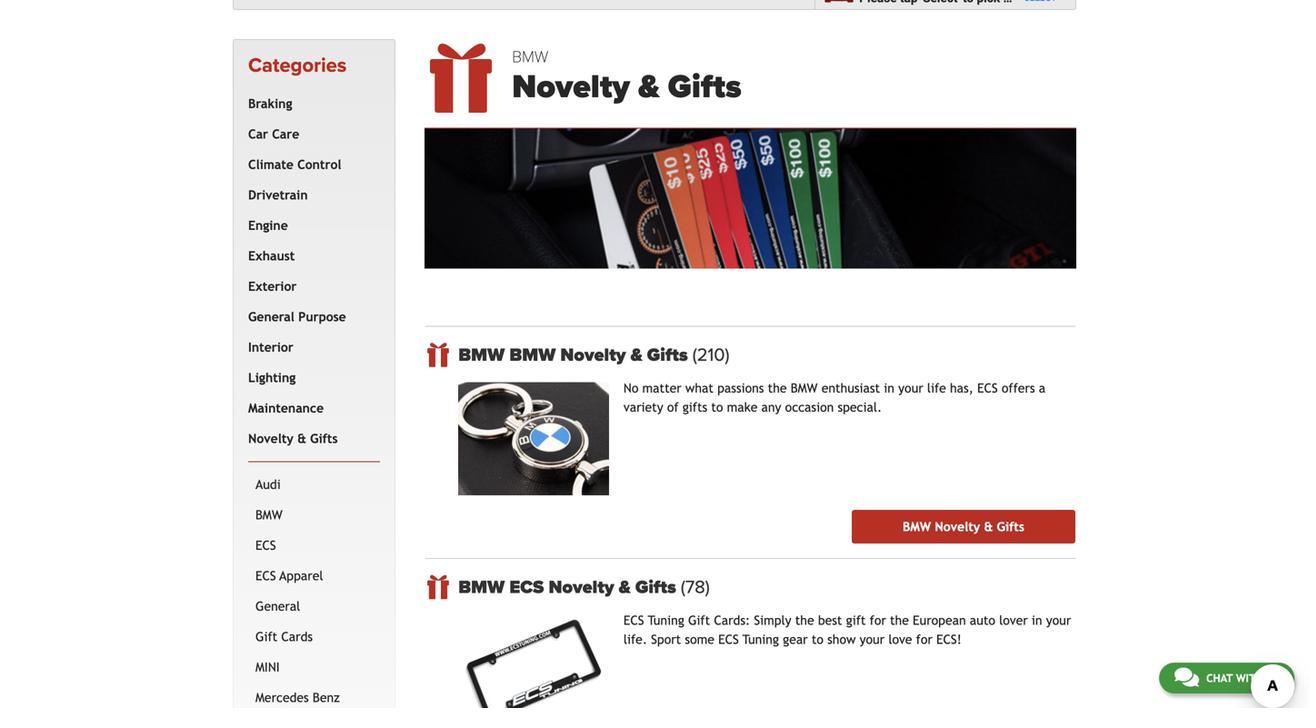 Task type: vqa. For each thing, say whether or not it's contained in the screenshot.
1st "Bmw" from the top
no



Task type: locate. For each thing, give the bounding box(es) containing it.
to inside no matter what passions the bmw enthusiast in your life has, ecs offers a variety of gifts to make any occasion special.
[[711, 400, 723, 415]]

1 vertical spatial for
[[916, 632, 933, 647]]

tuning down simply
[[743, 632, 779, 647]]

gift cards
[[255, 629, 313, 644]]

novelty inside category navigation element
[[248, 431, 294, 446]]

ecs up ecs novelty & gifts thumbnail image
[[509, 577, 544, 598]]

love
[[889, 632, 912, 647]]

in
[[884, 381, 895, 396], [1032, 613, 1042, 628]]

gift
[[688, 613, 710, 628], [255, 629, 277, 644]]

in right enthusiast
[[884, 381, 895, 396]]

1 vertical spatial in
[[1032, 613, 1042, 628]]

0 vertical spatial general
[[248, 309, 294, 324]]

bmw novelty & gifts
[[512, 47, 742, 107], [903, 520, 1025, 534]]

ecs
[[977, 381, 998, 396], [255, 538, 276, 553], [255, 569, 276, 583], [509, 577, 544, 598], [624, 613, 644, 628], [718, 632, 739, 647]]

1 vertical spatial to
[[812, 632, 824, 647]]

bmw novelty & gifts link
[[852, 510, 1076, 544]]

1 vertical spatial gift
[[255, 629, 277, 644]]

chat
[[1206, 672, 1233, 685]]

ecs up ecs apparel on the bottom
[[255, 538, 276, 553]]

to inside ecs tuning gift cards: simply the best gift for the european auto lover in your life. sport some ecs tuning gear to show your love for ecs!
[[812, 632, 824, 647]]

european
[[913, 613, 966, 628]]

in inside ecs tuning gift cards: simply the best gift for the european auto lover in your life. sport some ecs tuning gear to show your love for ecs!
[[1032, 613, 1042, 628]]

bmw                                                                                    ecs novelty & gifts link
[[458, 577, 1076, 598]]

your right lover
[[1046, 613, 1071, 628]]

general inside novelty & gifts subcategories element
[[255, 599, 300, 614]]

1 vertical spatial tuning
[[743, 632, 779, 647]]

for right the love
[[916, 632, 933, 647]]

maintenance link
[[245, 393, 377, 424]]

0 vertical spatial in
[[884, 381, 895, 396]]

climate control
[[248, 157, 341, 172]]

purpose
[[298, 309, 346, 324]]

0 vertical spatial your
[[898, 381, 923, 396]]

0 vertical spatial to
[[711, 400, 723, 415]]

mercedes
[[255, 690, 309, 705]]

climate
[[248, 157, 294, 172]]

general for general
[[255, 599, 300, 614]]

to right gifts
[[711, 400, 723, 415]]

any
[[761, 400, 781, 415]]

your inside no matter what passions the bmw enthusiast in your life has, ecs offers a variety of gifts to make any occasion special.
[[898, 381, 923, 396]]

auto
[[970, 613, 995, 628]]

1 horizontal spatial to
[[812, 632, 824, 647]]

0 horizontal spatial gift
[[255, 629, 277, 644]]

interior
[[248, 340, 294, 354]]

1 horizontal spatial your
[[898, 381, 923, 396]]

1 horizontal spatial in
[[1032, 613, 1042, 628]]

bmw inside bmw link
[[255, 508, 283, 522]]

the up 'gear'
[[795, 613, 814, 628]]

care
[[272, 127, 299, 141]]

general up interior
[[248, 309, 294, 324]]

to
[[711, 400, 723, 415], [812, 632, 824, 647]]

1 horizontal spatial bmw novelty & gifts
[[903, 520, 1025, 534]]

the up any
[[768, 381, 787, 396]]

some
[[685, 632, 715, 647]]

audi link
[[252, 469, 377, 500]]

ecs inside no matter what passions the bmw enthusiast in your life has, ecs offers a variety of gifts to make any occasion special.
[[977, 381, 998, 396]]

special.
[[838, 400, 882, 415]]

2 vertical spatial your
[[860, 632, 885, 647]]

for
[[870, 613, 886, 628], [916, 632, 933, 647]]

2 horizontal spatial the
[[890, 613, 909, 628]]

us
[[1266, 672, 1279, 685]]

tuning
[[648, 613, 684, 628], [743, 632, 779, 647]]

the
[[768, 381, 787, 396], [795, 613, 814, 628], [890, 613, 909, 628]]

general up gift cards
[[255, 599, 300, 614]]

in inside no matter what passions the bmw enthusiast in your life has, ecs offers a variety of gifts to make any occasion special.
[[884, 381, 895, 396]]

1 horizontal spatial for
[[916, 632, 933, 647]]

novelty
[[512, 67, 630, 107], [560, 344, 626, 366], [248, 431, 294, 446], [935, 520, 980, 534], [549, 577, 614, 598]]

interior link
[[245, 332, 377, 363]]

mini link
[[252, 652, 377, 683]]

control
[[297, 157, 341, 172]]

lover
[[999, 613, 1028, 628]]

gift
[[846, 613, 866, 628]]

1 vertical spatial general
[[255, 599, 300, 614]]

lighting link
[[245, 363, 377, 393]]

gift up some
[[688, 613, 710, 628]]

drivetrain
[[248, 188, 308, 202]]

1 horizontal spatial gift
[[688, 613, 710, 628]]

general
[[248, 309, 294, 324], [255, 599, 300, 614]]

tuning up sport
[[648, 613, 684, 628]]

ecs down cards:
[[718, 632, 739, 647]]

your left life
[[898, 381, 923, 396]]

gifts
[[668, 67, 742, 107], [647, 344, 688, 366], [310, 431, 338, 446], [997, 520, 1025, 534], [635, 577, 676, 598]]

gift inside ecs tuning gift cards: simply the best gift for the european auto lover in your life. sport some ecs tuning gear to show your love for ecs!
[[688, 613, 710, 628]]

0 vertical spatial tuning
[[648, 613, 684, 628]]

simply
[[754, 613, 791, 628]]

your
[[898, 381, 923, 396], [1046, 613, 1071, 628], [860, 632, 885, 647]]

benz
[[313, 690, 340, 705]]

ecs right has,
[[977, 381, 998, 396]]

&
[[638, 67, 660, 107], [631, 344, 642, 366], [297, 431, 306, 446], [984, 520, 993, 534], [619, 577, 631, 598]]

1 horizontal spatial tuning
[[743, 632, 779, 647]]

0 horizontal spatial in
[[884, 381, 895, 396]]

life
[[927, 381, 946, 396]]

0 horizontal spatial the
[[768, 381, 787, 396]]

life.
[[624, 632, 647, 647]]

show
[[827, 632, 856, 647]]

car care link
[[245, 119, 377, 149]]

the inside no matter what passions the bmw enthusiast in your life has, ecs offers a variety of gifts to make any occasion special.
[[768, 381, 787, 396]]

your down gift
[[860, 632, 885, 647]]

ecs!
[[936, 632, 962, 647]]

bmw
[[512, 47, 548, 67], [458, 344, 505, 366], [509, 344, 556, 366], [791, 381, 818, 396], [255, 508, 283, 522], [903, 520, 931, 534], [458, 577, 505, 598]]

offers
[[1002, 381, 1035, 396]]

braking
[[248, 96, 292, 111]]

novelty inside bmw novelty & gifts
[[512, 67, 630, 107]]

the up the love
[[890, 613, 909, 628]]

0 horizontal spatial your
[[860, 632, 885, 647]]

0 vertical spatial gift
[[688, 613, 710, 628]]

of
[[667, 400, 679, 415]]

bmw inside no matter what passions the bmw enthusiast in your life has, ecs offers a variety of gifts to make any occasion special.
[[791, 381, 818, 396]]

novelty & gifts banner image image
[[425, 129, 1076, 269]]

for right gift
[[870, 613, 886, 628]]

best
[[818, 613, 842, 628]]

general purpose
[[248, 309, 346, 324]]

with
[[1236, 672, 1263, 685]]

cards:
[[714, 613, 750, 628]]

chat with us link
[[1159, 663, 1295, 694]]

0 horizontal spatial to
[[711, 400, 723, 415]]

1 vertical spatial your
[[1046, 613, 1071, 628]]

0 vertical spatial for
[[870, 613, 886, 628]]

bmw inside bmw novelty & gifts
[[512, 47, 548, 67]]

0 vertical spatial bmw novelty & gifts
[[512, 47, 742, 107]]

gift up mini
[[255, 629, 277, 644]]

to right 'gear'
[[812, 632, 824, 647]]

braking link
[[245, 88, 377, 119]]

lighting
[[248, 370, 296, 385]]

in right lover
[[1032, 613, 1042, 628]]



Task type: describe. For each thing, give the bounding box(es) containing it.
mercedes benz
[[255, 690, 340, 705]]

a
[[1039, 381, 1046, 396]]

category navigation element
[[233, 39, 396, 708]]

general purpose link
[[245, 302, 377, 332]]

ecs up life.
[[624, 613, 644, 628]]

mercedes benz link
[[252, 683, 377, 708]]

gifts inside bmw novelty & gifts
[[668, 67, 742, 107]]

maintenance
[[248, 401, 324, 415]]

mini
[[255, 660, 280, 674]]

comments image
[[1175, 666, 1199, 688]]

no matter what passions the bmw enthusiast in your life has, ecs offers a variety of gifts to make any occasion special.
[[624, 381, 1046, 415]]

apparel
[[280, 569, 323, 583]]

0 horizontal spatial for
[[870, 613, 886, 628]]

has,
[[950, 381, 974, 396]]

general for general purpose
[[248, 309, 294, 324]]

2 horizontal spatial your
[[1046, 613, 1071, 628]]

novelty & gifts subcategories element
[[248, 461, 380, 708]]

ecs apparel
[[255, 569, 323, 583]]

bmw link
[[252, 500, 377, 530]]

exterior
[[248, 279, 297, 293]]

0 horizontal spatial bmw novelty & gifts
[[512, 47, 742, 107]]

exterior link
[[245, 271, 377, 302]]

passions
[[717, 381, 764, 396]]

exhaust
[[248, 248, 295, 263]]

climate control link
[[245, 149, 377, 180]]

drivetrain link
[[245, 180, 377, 210]]

matter
[[642, 381, 682, 396]]

make
[[727, 400, 758, 415]]

1 vertical spatial bmw novelty & gifts
[[903, 520, 1025, 534]]

novelty & gifts
[[248, 431, 338, 446]]

ecs link
[[252, 530, 377, 561]]

general link
[[252, 591, 377, 622]]

enthusiast
[[822, 381, 880, 396]]

audi
[[255, 477, 281, 492]]

ecs tuning gift cards: simply the best gift for the european auto lover in your life. sport some ecs tuning gear to show your love for ecs!
[[624, 613, 1071, 647]]

ecs novelty & gifts thumbnail image image
[[458, 615, 609, 708]]

& inside category navigation element
[[297, 431, 306, 446]]

novelty & gifts link
[[245, 424, 377, 454]]

gift cards link
[[252, 622, 377, 652]]

& inside bmw novelty & gifts
[[638, 67, 660, 107]]

bmw                                                                                    bmw novelty & gifts link
[[458, 344, 1076, 366]]

chat with us
[[1206, 672, 1279, 685]]

engine link
[[245, 210, 377, 241]]

bmw novelty & gifts thumbnail image image
[[458, 382, 609, 496]]

ecs apparel link
[[252, 561, 377, 591]]

engine
[[248, 218, 288, 233]]

categories
[[248, 54, 347, 78]]

ecs left apparel
[[255, 569, 276, 583]]

1 horizontal spatial the
[[795, 613, 814, 628]]

car care
[[248, 127, 299, 141]]

car
[[248, 127, 268, 141]]

variety
[[624, 400, 663, 415]]

gift inside category navigation element
[[255, 629, 277, 644]]

gear
[[783, 632, 808, 647]]

cards
[[281, 629, 313, 644]]

what
[[685, 381, 714, 396]]

gifts
[[683, 400, 707, 415]]

bmw                                                                                    ecs novelty & gifts
[[458, 577, 681, 598]]

bmw                                                                                    bmw novelty & gifts
[[458, 344, 693, 366]]

no
[[624, 381, 639, 396]]

exhaust link
[[245, 241, 377, 271]]

0 horizontal spatial tuning
[[648, 613, 684, 628]]

sport
[[651, 632, 681, 647]]

bmw inside bmw novelty & gifts link
[[903, 520, 931, 534]]

occasion
[[785, 400, 834, 415]]

gifts inside category navigation element
[[310, 431, 338, 446]]



